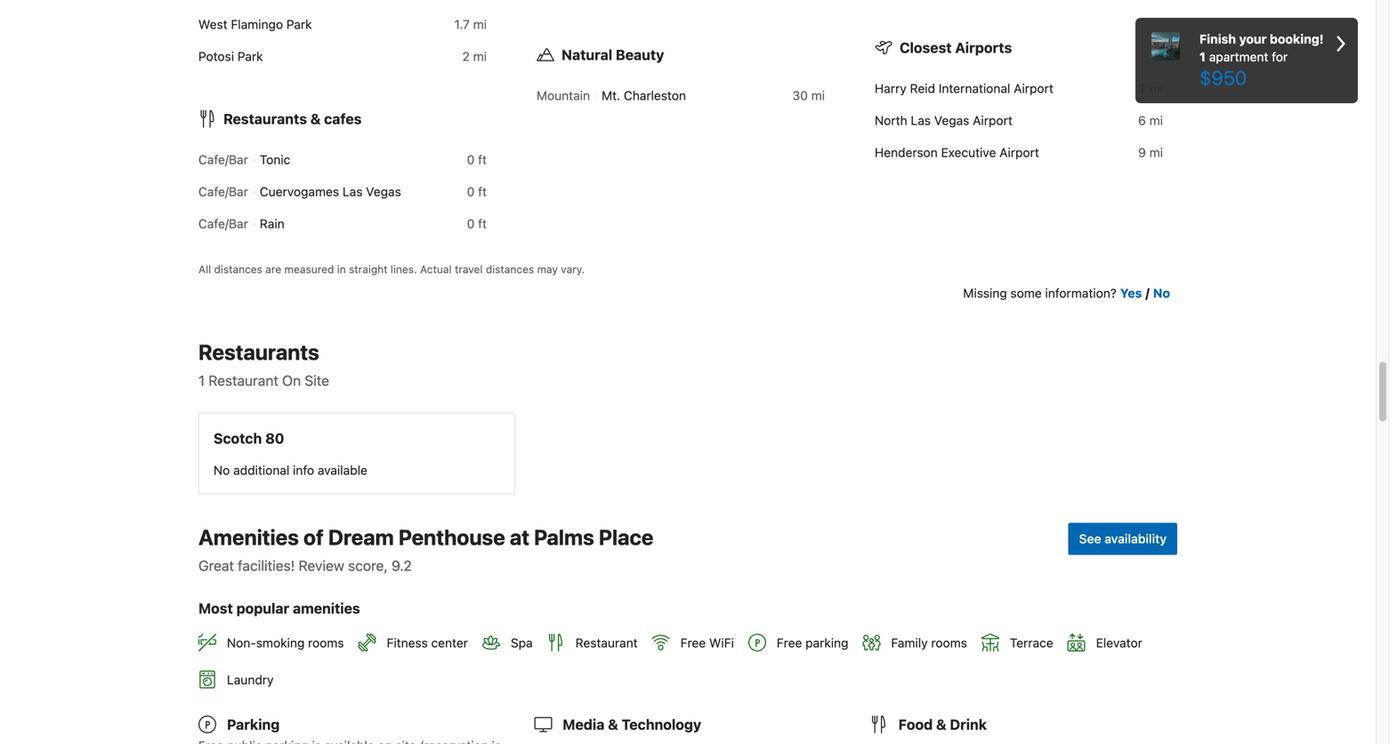 Task type: locate. For each thing, give the bounding box(es) containing it.
0 horizontal spatial restaurant
[[209, 372, 278, 389]]

center
[[431, 636, 468, 650]]

ft for cuervogames las vegas
[[478, 184, 487, 199]]

mi for north las vegas airport
[[1150, 113, 1163, 128]]

free left wifi
[[681, 636, 706, 650]]

wifi
[[709, 636, 734, 650]]

popular
[[236, 600, 289, 617]]

&
[[310, 110, 321, 127], [608, 716, 618, 733], [936, 716, 947, 733]]

restaurants & cafes
[[223, 110, 362, 127]]

no down scotch
[[214, 463, 230, 477]]

2 free from the left
[[777, 636, 802, 650]]

0 horizontal spatial vegas
[[366, 184, 401, 199]]

2 horizontal spatial &
[[936, 716, 947, 733]]

mi for west flamingo park
[[473, 17, 487, 32]]

0 vertical spatial restaurant
[[209, 372, 278, 389]]

rooms
[[308, 636, 344, 650], [931, 636, 967, 650]]

most
[[198, 600, 233, 617]]

1 cafe/bar from the top
[[198, 152, 248, 167]]

beauty
[[616, 46, 664, 63]]

for
[[1272, 49, 1288, 64]]

smoking
[[256, 636, 305, 650]]

1 vertical spatial 2 mi
[[1139, 81, 1163, 96]]

1 vertical spatial 2
[[1139, 81, 1146, 96]]

media & technology
[[563, 716, 701, 733]]

0 horizontal spatial &
[[310, 110, 321, 127]]

2 0 ft from the top
[[467, 184, 487, 199]]

mi down 1.7 mi
[[473, 49, 487, 64]]

travel
[[455, 263, 483, 275]]

restaurant inside restaurants 1 restaurant on site
[[209, 372, 278, 389]]

0 horizontal spatial 2 mi
[[462, 49, 487, 64]]

parking
[[806, 636, 849, 650]]

potosi
[[198, 49, 234, 64]]

1 0 ft from the top
[[467, 152, 487, 167]]

food
[[899, 716, 933, 733]]

1 vertical spatial cafe/bar
[[198, 184, 248, 199]]

0 horizontal spatial 1
[[198, 372, 205, 389]]

las right cuervogames
[[343, 184, 363, 199]]

1 horizontal spatial distances
[[486, 263, 534, 275]]

restaurants for restaurants 1 restaurant on site
[[198, 339, 319, 364]]

1 horizontal spatial rooms
[[931, 636, 967, 650]]

vegas up all distances are measured in straight lines. actual travel distances may vary.
[[366, 184, 401, 199]]

0 horizontal spatial las
[[343, 184, 363, 199]]

2 0 from the top
[[467, 184, 475, 199]]

laundry
[[227, 672, 274, 687]]

1 vertical spatial airport
[[973, 113, 1013, 128]]

mountain
[[537, 88, 590, 103]]

facilities!
[[238, 557, 295, 574]]

0 vertical spatial 2 mi
[[462, 49, 487, 64]]

cafe/bar left "tonic"
[[198, 152, 248, 167]]

1 horizontal spatial restaurant
[[576, 636, 638, 650]]

cuervogames las vegas
[[260, 184, 401, 199]]

las right north
[[911, 113, 931, 128]]

yes
[[1120, 286, 1142, 300]]

no additional info available
[[214, 463, 367, 477]]

airport down 'international'
[[973, 113, 1013, 128]]

restaurant left on
[[209, 372, 278, 389]]

cuervogames
[[260, 184, 339, 199]]

30
[[793, 88, 808, 103]]

0 horizontal spatial rooms
[[308, 636, 344, 650]]

restaurant up media
[[576, 636, 638, 650]]

distances left may
[[486, 263, 534, 275]]

& left cafes
[[310, 110, 321, 127]]

& right media
[[608, 716, 618, 733]]

vegas up the henderson executive airport at the right of the page
[[934, 113, 970, 128]]

rightchevron image
[[1337, 30, 1346, 57]]

cafe/bar
[[198, 152, 248, 167], [198, 184, 248, 199], [198, 216, 248, 231]]

0 horizontal spatial distances
[[214, 263, 262, 275]]

mt. charleston
[[602, 88, 686, 103]]

non-smoking rooms
[[227, 636, 344, 650]]

restaurants up "tonic"
[[223, 110, 307, 127]]

1 vertical spatial las
[[343, 184, 363, 199]]

reid
[[910, 81, 935, 96]]

1 horizontal spatial park
[[286, 17, 312, 32]]

0 vertical spatial 2
[[462, 49, 470, 64]]

1 vertical spatial restaurants
[[198, 339, 319, 364]]

restaurants inside restaurants 1 restaurant on site
[[198, 339, 319, 364]]

rain
[[260, 216, 285, 231]]

booking!
[[1270, 32, 1324, 46]]

cafe/bar for cuervogames las vegas
[[198, 184, 248, 199]]

charleston
[[624, 88, 686, 103]]

airport
[[1014, 81, 1054, 96], [973, 113, 1013, 128], [1000, 145, 1039, 160]]

0 vertical spatial airport
[[1014, 81, 1054, 96]]

natural
[[562, 46, 612, 63]]

0 vertical spatial no
[[1153, 286, 1170, 300]]

free wifi
[[681, 636, 734, 650]]

your
[[1239, 32, 1267, 46]]

0 vertical spatial restaurants
[[223, 110, 307, 127]]

parking
[[227, 716, 280, 733]]

3 cafe/bar from the top
[[198, 216, 248, 231]]

restaurants
[[223, 110, 307, 127], [198, 339, 319, 364]]

0 horizontal spatial park
[[238, 49, 263, 64]]

1 vertical spatial vegas
[[366, 184, 401, 199]]

park right flamingo
[[286, 17, 312, 32]]

2 up 6
[[1139, 81, 1146, 96]]

scotch 80
[[214, 430, 284, 447]]

mi right the 1.7
[[473, 17, 487, 32]]

restaurants up on
[[198, 339, 319, 364]]

2 down the 1.7
[[462, 49, 470, 64]]

1 horizontal spatial &
[[608, 716, 618, 733]]

cafe/bar left cuervogames
[[198, 184, 248, 199]]

1 horizontal spatial 1
[[1200, 49, 1206, 64]]

9
[[1138, 145, 1146, 160]]

airport right 'international'
[[1014, 81, 1054, 96]]

cafes
[[324, 110, 362, 127]]

0 vertical spatial 0
[[467, 152, 475, 167]]

2 mi for harry reid international airport
[[1139, 81, 1163, 96]]

lines.
[[391, 263, 417, 275]]

0 vertical spatial vegas
[[934, 113, 970, 128]]

free left parking
[[777, 636, 802, 650]]

1 free from the left
[[681, 636, 706, 650]]

2 mi down 1.7 mi
[[462, 49, 487, 64]]

dream
[[328, 525, 394, 549]]

1 vertical spatial restaurant
[[576, 636, 638, 650]]

0 vertical spatial ft
[[478, 152, 487, 167]]

free for free wifi
[[681, 636, 706, 650]]

2 vertical spatial 0
[[467, 216, 475, 231]]

3 0 ft from the top
[[467, 216, 487, 231]]

mi right 6
[[1150, 113, 1163, 128]]

las for north
[[911, 113, 931, 128]]

distances
[[214, 263, 262, 275], [486, 263, 534, 275]]

actual
[[420, 263, 452, 275]]

3 ft from the top
[[478, 216, 487, 231]]

las
[[911, 113, 931, 128], [343, 184, 363, 199]]

0 vertical spatial las
[[911, 113, 931, 128]]

1 horizontal spatial 2
[[1139, 81, 1146, 96]]

cafe/bar left rain
[[198, 216, 248, 231]]

north las vegas airport
[[875, 113, 1013, 128]]

2 cafe/bar from the top
[[198, 184, 248, 199]]

1 horizontal spatial las
[[911, 113, 931, 128]]

mi right 9
[[1150, 145, 1163, 160]]

& right food
[[936, 716, 947, 733]]

mt.
[[602, 88, 620, 103]]

rooms down amenities
[[308, 636, 344, 650]]

in
[[337, 263, 346, 275]]

0 horizontal spatial 2
[[462, 49, 470, 64]]

2 mi
[[462, 49, 487, 64], [1139, 81, 1163, 96]]

1 vertical spatial ft
[[478, 184, 487, 199]]

family
[[891, 636, 928, 650]]

mi for henderson executive airport
[[1150, 145, 1163, 160]]

0
[[467, 152, 475, 167], [467, 184, 475, 199], [467, 216, 475, 231]]

2 mi up "6 mi"
[[1139, 81, 1163, 96]]

ft
[[478, 152, 487, 167], [478, 184, 487, 199], [478, 216, 487, 231]]

1 horizontal spatial 2 mi
[[1139, 81, 1163, 96]]

palms
[[534, 525, 594, 549]]

1 vertical spatial 0 ft
[[467, 184, 487, 199]]

amenities of dream penthouse at palms place great facilities! review score, 9.2
[[198, 525, 654, 574]]

0 horizontal spatial free
[[681, 636, 706, 650]]

distances right all
[[214, 263, 262, 275]]

most popular amenities
[[198, 600, 360, 617]]

0 vertical spatial 1
[[1200, 49, 1206, 64]]

airports
[[955, 39, 1012, 56]]

no
[[1153, 286, 1170, 300], [214, 463, 230, 477]]

harry
[[875, 81, 907, 96]]

& for restaurants
[[310, 110, 321, 127]]

0 vertical spatial 0 ft
[[467, 152, 487, 167]]

0 horizontal spatial no
[[214, 463, 230, 477]]

1 0 from the top
[[467, 152, 475, 167]]

no right /
[[1153, 286, 1170, 300]]

1 vertical spatial 0
[[467, 184, 475, 199]]

1 inside finish your booking! 1 apartment for $950
[[1200, 49, 1206, 64]]

all distances are measured in straight lines. actual travel distances may vary.
[[198, 263, 585, 275]]

rooms right family
[[931, 636, 967, 650]]

henderson
[[875, 145, 938, 160]]

/
[[1146, 286, 1150, 300]]

airport right executive
[[1000, 145, 1039, 160]]

of
[[303, 525, 324, 549]]

1 horizontal spatial vegas
[[934, 113, 970, 128]]

free for free parking
[[777, 636, 802, 650]]

2 vertical spatial airport
[[1000, 145, 1039, 160]]

see
[[1079, 531, 1101, 546]]

2 vertical spatial ft
[[478, 216, 487, 231]]

2 ft from the top
[[478, 184, 487, 199]]

mi up "6 mi"
[[1150, 81, 1163, 96]]

great
[[198, 557, 234, 574]]

food & drink
[[899, 716, 987, 733]]

3 0 from the top
[[467, 216, 475, 231]]

on
[[282, 372, 301, 389]]

restaurant
[[209, 372, 278, 389], [576, 636, 638, 650]]

fitness
[[387, 636, 428, 650]]

1 vertical spatial 1
[[198, 372, 205, 389]]

9 mi
[[1138, 145, 1163, 160]]

ft for tonic
[[478, 152, 487, 167]]

all
[[198, 263, 211, 275]]

park down west flamingo park
[[238, 49, 263, 64]]

2 vertical spatial cafe/bar
[[198, 216, 248, 231]]

penthouse
[[399, 525, 505, 549]]

0 ft
[[467, 152, 487, 167], [467, 184, 487, 199], [467, 216, 487, 231]]

6
[[1138, 113, 1146, 128]]

1 ft from the top
[[478, 152, 487, 167]]

2 vertical spatial 0 ft
[[467, 216, 487, 231]]

restaurants for restaurants & cafes
[[223, 110, 307, 127]]

closest
[[900, 39, 952, 56]]

1 horizontal spatial free
[[777, 636, 802, 650]]

0 vertical spatial cafe/bar
[[198, 152, 248, 167]]



Task type: vqa. For each thing, say whether or not it's contained in the screenshot.


Task type: describe. For each thing, give the bounding box(es) containing it.
yes button
[[1120, 284, 1142, 302]]

free parking
[[777, 636, 849, 650]]

vegas for north
[[934, 113, 970, 128]]

missing
[[963, 286, 1007, 300]]

flamingo
[[231, 17, 283, 32]]

80
[[265, 430, 284, 447]]

vary.
[[561, 263, 585, 275]]

amenities
[[293, 600, 360, 617]]

north
[[875, 113, 908, 128]]

international
[[939, 81, 1010, 96]]

henderson executive airport
[[875, 145, 1039, 160]]

are
[[265, 263, 281, 275]]

ft for rain
[[478, 216, 487, 231]]

0 for cuervogames las vegas
[[467, 184, 475, 199]]

0 ft for rain
[[467, 216, 487, 231]]

las for cuervogames
[[343, 184, 363, 199]]

some
[[1011, 286, 1042, 300]]

2 for potosi park
[[462, 49, 470, 64]]

tonic
[[260, 152, 290, 167]]

cafe/bar for tonic
[[198, 152, 248, 167]]

may
[[537, 263, 558, 275]]

30 mi
[[793, 88, 825, 103]]

2 distances from the left
[[486, 263, 534, 275]]

1 horizontal spatial no
[[1153, 286, 1170, 300]]

finish
[[1200, 32, 1236, 46]]

family rooms
[[891, 636, 967, 650]]

airport for north las vegas airport
[[973, 113, 1013, 128]]

potosi park
[[198, 49, 263, 64]]

& for food
[[936, 716, 947, 733]]

2 for harry reid international airport
[[1139, 81, 1146, 96]]

mi right 30
[[811, 88, 825, 103]]

review
[[299, 557, 344, 574]]

1.7 mi
[[454, 17, 487, 32]]

1 inside restaurants 1 restaurant on site
[[198, 372, 205, 389]]

0 vertical spatial park
[[286, 17, 312, 32]]

drink
[[950, 716, 987, 733]]

place
[[599, 525, 654, 549]]

0 ft for tonic
[[467, 152, 487, 167]]

info
[[293, 463, 314, 477]]

score,
[[348, 557, 388, 574]]

1.7
[[454, 17, 470, 32]]

1 vertical spatial no
[[214, 463, 230, 477]]

finish your booking! 1 apartment for $950
[[1200, 32, 1324, 89]]

1 vertical spatial park
[[238, 49, 263, 64]]

west
[[198, 17, 227, 32]]

site
[[305, 372, 329, 389]]

non-
[[227, 636, 256, 650]]

cafe/bar for rain
[[198, 216, 248, 231]]

missing some information? yes / no
[[963, 286, 1170, 300]]

0 for tonic
[[467, 152, 475, 167]]

1 rooms from the left
[[308, 636, 344, 650]]

vegas for cuervogames
[[366, 184, 401, 199]]

harry reid international airport
[[875, 81, 1054, 96]]

airport for harry reid international airport
[[1014, 81, 1054, 96]]

straight
[[349, 263, 388, 275]]

mi for harry reid international airport
[[1150, 81, 1163, 96]]

apartment
[[1209, 49, 1269, 64]]

closest airports
[[900, 39, 1012, 56]]

west flamingo park
[[198, 17, 312, 32]]

9.2
[[392, 557, 412, 574]]

scotch
[[214, 430, 262, 447]]

no button
[[1153, 284, 1170, 302]]

2 rooms from the left
[[931, 636, 967, 650]]

technology
[[622, 716, 701, 733]]

natural beauty
[[562, 46, 664, 63]]

information?
[[1045, 286, 1117, 300]]

2 mi for potosi park
[[462, 49, 487, 64]]

fitness center
[[387, 636, 468, 650]]

1 distances from the left
[[214, 263, 262, 275]]

media
[[563, 716, 605, 733]]

0 ft for cuervogames las vegas
[[467, 184, 487, 199]]

availability
[[1105, 531, 1167, 546]]

elevator
[[1096, 636, 1143, 650]]

at
[[510, 525, 530, 549]]

restaurants 1 restaurant on site
[[198, 339, 329, 389]]

& for media
[[608, 716, 618, 733]]

additional
[[233, 463, 289, 477]]

spa
[[511, 636, 533, 650]]

see availability
[[1079, 531, 1167, 546]]

terrace
[[1010, 636, 1053, 650]]

mi for potosi park
[[473, 49, 487, 64]]

amenities
[[198, 525, 299, 549]]

executive
[[941, 145, 996, 160]]

0 for rain
[[467, 216, 475, 231]]

6 mi
[[1138, 113, 1163, 128]]

measured
[[284, 263, 334, 275]]



